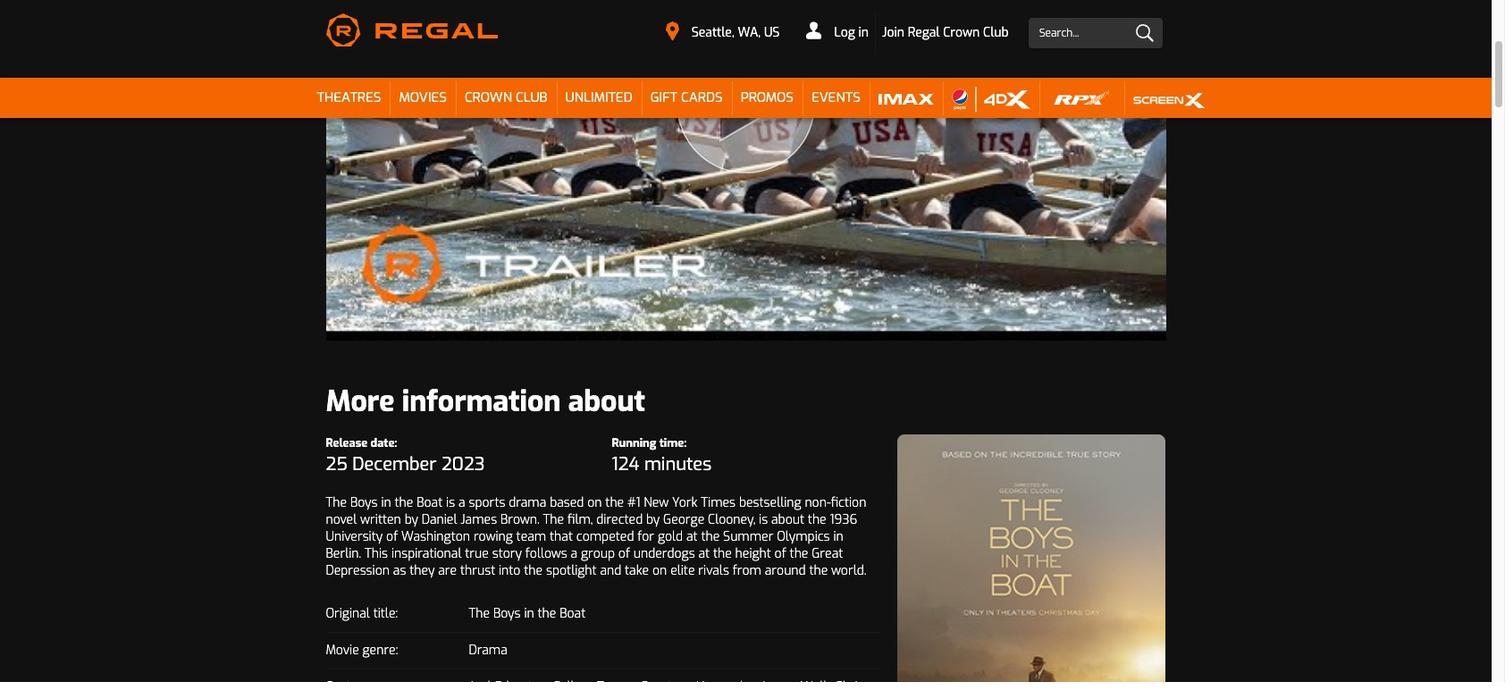 Task type: describe. For each thing, give the bounding box(es) containing it.
for
[[638, 528, 655, 545]]

the right "into"
[[524, 562, 543, 579]]

and
[[600, 562, 622, 579]]

university
[[326, 528, 383, 545]]

imax image
[[879, 86, 935, 113]]

2 horizontal spatial the
[[543, 511, 564, 528]]

boat for the boys in the boat
[[560, 605, 586, 622]]

theatres link
[[308, 78, 390, 118]]

the left 1936
[[808, 511, 827, 528]]

the up rivals
[[701, 528, 720, 545]]

promos
[[741, 89, 794, 107]]

original
[[326, 605, 370, 622]]

are
[[438, 562, 457, 579]]

gift
[[651, 89, 678, 107]]

film,
[[568, 511, 593, 528]]

bestselling
[[739, 494, 802, 511]]

gold
[[658, 528, 683, 545]]

james
[[461, 511, 497, 528]]

berlin.
[[326, 545, 361, 562]]

map marker icon image
[[666, 21, 680, 41]]

1 horizontal spatial the boys in the boat image
[[898, 435, 1167, 682]]

world.
[[832, 562, 867, 579]]

2023
[[442, 452, 485, 476]]

rivals
[[699, 562, 730, 579]]

based
[[550, 494, 584, 511]]

story
[[492, 545, 522, 562]]

in down follows
[[524, 605, 534, 622]]

the left #1
[[606, 494, 624, 511]]

depression
[[326, 562, 390, 579]]

that
[[550, 528, 573, 545]]

take
[[625, 562, 649, 579]]

2 by from the left
[[647, 511, 660, 528]]

boat for the boys in the boat is a sports drama based on the #1 new york times bestselling non-fiction novel written by daniel james brown. the film, directed by george clooney, is about the 1936 university of washington rowing team that competed for gold at the summer olympics in berlin. this inspirational true story follows a group of underdogs at the height of the great depression as they are thrust into the spotlight and take on elite rivals from around the world.
[[417, 494, 443, 511]]

great
[[812, 545, 844, 562]]

screenx image
[[1134, 86, 1206, 113]]

events link
[[803, 78, 870, 118]]

title:
[[374, 605, 398, 622]]

date:
[[371, 436, 397, 451]]

thrust
[[461, 562, 496, 579]]

movies link
[[390, 78, 456, 118]]

crown club link
[[456, 78, 557, 118]]

user icon image
[[807, 22, 822, 40]]

events
[[812, 89, 861, 107]]

join
[[883, 24, 905, 41]]

more
[[326, 383, 395, 420]]

regal image
[[326, 13, 498, 47]]

running
[[612, 436, 657, 451]]

the left the from
[[714, 545, 732, 562]]

new
[[644, 494, 669, 511]]

us
[[765, 24, 780, 41]]

the for the boys in the boat is a sports drama based on the #1 new york times bestselling non-fiction novel written by daniel james brown. the film, directed by george clooney, is about the 1936 university of washington rowing team that competed for gold at the summer olympics in berlin. this inspirational true story follows a group of underdogs at the height of the great depression as they are thrust into the spotlight and take on elite rivals from around the world.
[[326, 494, 347, 511]]

#1
[[628, 494, 641, 511]]

washington
[[402, 528, 470, 545]]

in right the log
[[859, 24, 869, 41]]

in right olympics
[[834, 528, 844, 545]]

time:
[[660, 436, 687, 451]]

this
[[365, 545, 388, 562]]

original title:
[[326, 605, 398, 622]]

directed
[[597, 511, 643, 528]]

from
[[733, 562, 762, 579]]

seattle, wa, us
[[692, 24, 780, 41]]

crown club
[[465, 89, 548, 107]]

124
[[612, 452, 640, 476]]

novel
[[326, 511, 357, 528]]

0 vertical spatial the boys in the boat image
[[677, 35, 816, 174]]

minutes
[[645, 452, 712, 476]]

0 horizontal spatial on
[[588, 494, 602, 511]]

log in
[[831, 24, 869, 41]]

1 vertical spatial on
[[653, 562, 667, 579]]

Search... text field
[[1029, 18, 1163, 48]]

times
[[701, 494, 736, 511]]

the left world.
[[810, 562, 828, 579]]

more information about
[[326, 383, 646, 420]]

log in link
[[801, 11, 876, 55]]

into
[[499, 562, 521, 579]]

elite
[[671, 562, 695, 579]]

promos link
[[732, 78, 803, 118]]

clooney,
[[708, 511, 756, 528]]

seattle,
[[692, 24, 735, 41]]

release
[[326, 436, 368, 451]]

summer
[[724, 528, 774, 545]]

rpx - regal premium experience image
[[1049, 86, 1116, 113]]

release date: 25 december 2023
[[326, 436, 485, 476]]

underdogs
[[634, 545, 695, 562]]

2 horizontal spatial of
[[775, 545, 787, 562]]

0 horizontal spatial is
[[446, 494, 455, 511]]

the boys in the boat is a sports drama based on the #1 new york times bestselling non-fiction novel written by daniel james brown. the film, directed by george clooney, is about the 1936 university of washington rowing team that competed for gold at the summer olympics in berlin. this inspirational true story follows a group of underdogs at the height of the great depression as they are thrust into the spotlight and take on elite rivals from around the world.
[[326, 494, 867, 579]]

log
[[835, 24, 856, 41]]

cards
[[681, 89, 723, 107]]

1936
[[830, 511, 858, 528]]

follows
[[526, 545, 568, 562]]

drama
[[509, 494, 547, 511]]

0 horizontal spatial at
[[687, 528, 698, 545]]

spotlight
[[546, 562, 597, 579]]

boys for the boys in the boat is a sports drama based on the #1 new york times bestselling non-fiction novel written by daniel james brown. the film, directed by george clooney, is about the 1936 university of washington rowing team that competed for gold at the summer olympics in berlin. this inspirational true story follows a group of underdogs at the height of the great depression as they are thrust into the spotlight and take on elite rivals from around the world.
[[351, 494, 378, 511]]

0 horizontal spatial crown
[[465, 89, 512, 107]]

drama
[[469, 642, 508, 659]]

1 horizontal spatial at
[[699, 545, 710, 562]]

boys for the boys in the boat
[[494, 605, 521, 622]]



Task type: locate. For each thing, give the bounding box(es) containing it.
1 horizontal spatial boat
[[560, 605, 586, 622]]

seattle, wa, us link
[[655, 17, 792, 47]]

club
[[984, 24, 1009, 41], [516, 89, 548, 107]]

1 horizontal spatial of
[[619, 545, 630, 562]]

boat
[[417, 494, 443, 511], [560, 605, 586, 622]]

they
[[410, 562, 435, 579]]

in down december
[[381, 494, 391, 511]]

a
[[459, 494, 466, 511], [571, 545, 578, 562]]

the left the film,
[[543, 511, 564, 528]]

york
[[673, 494, 698, 511]]

the left 'daniel'
[[395, 494, 413, 511]]

george
[[664, 511, 705, 528]]

is left the james
[[446, 494, 455, 511]]

group
[[581, 545, 615, 562]]

is
[[446, 494, 455, 511], [759, 511, 768, 528]]

team
[[517, 528, 547, 545]]

inspirational
[[392, 545, 462, 562]]

1 horizontal spatial about
[[772, 511, 805, 528]]

0 horizontal spatial a
[[459, 494, 466, 511]]

boat down spotlight at the bottom left
[[560, 605, 586, 622]]

0 vertical spatial boys
[[351, 494, 378, 511]]

0 horizontal spatial boat
[[417, 494, 443, 511]]

1 horizontal spatial on
[[653, 562, 667, 579]]

about left non-
[[772, 511, 805, 528]]

gift cards
[[651, 89, 723, 107]]

0 vertical spatial on
[[588, 494, 602, 511]]

1 horizontal spatial club
[[984, 24, 1009, 41]]

club left unlimited in the top of the page
[[516, 89, 548, 107]]

by left 'daniel'
[[405, 511, 418, 528]]

as
[[393, 562, 406, 579]]

movies
[[399, 89, 447, 107]]

information
[[402, 383, 561, 420]]

of
[[386, 528, 398, 545], [619, 545, 630, 562], [775, 545, 787, 562]]

the
[[395, 494, 413, 511], [606, 494, 624, 511], [808, 511, 827, 528], [701, 528, 720, 545], [714, 545, 732, 562], [790, 545, 809, 562], [524, 562, 543, 579], [810, 562, 828, 579], [538, 605, 557, 622]]

olympics
[[777, 528, 830, 545]]

1 horizontal spatial a
[[571, 545, 578, 562]]

around
[[765, 562, 806, 579]]

0 horizontal spatial of
[[386, 528, 398, 545]]

at right gold
[[687, 528, 698, 545]]

1 horizontal spatial crown
[[944, 24, 980, 41]]

join regal crown club
[[883, 24, 1009, 41]]

0 horizontal spatial by
[[405, 511, 418, 528]]

fiction
[[831, 494, 867, 511]]

competed
[[577, 528, 634, 545]]

crown right the regal on the right of the page
[[944, 24, 980, 41]]

0 vertical spatial boat
[[417, 494, 443, 511]]

rowing
[[474, 528, 513, 545]]

0 horizontal spatial the
[[326, 494, 347, 511]]

theatres
[[317, 89, 381, 107]]

true
[[465, 545, 489, 562]]

about
[[568, 383, 646, 420], [772, 511, 805, 528]]

unlimited link
[[557, 78, 642, 118]]

pepsi 4dx logo image
[[952, 86, 1031, 113]]

december
[[353, 452, 437, 476]]

boys up drama
[[494, 605, 521, 622]]

on right take
[[653, 562, 667, 579]]

running time: 124 minutes
[[612, 436, 712, 476]]

the down spotlight at the bottom left
[[538, 605, 557, 622]]

brown.
[[501, 511, 540, 528]]

the
[[326, 494, 347, 511], [543, 511, 564, 528], [469, 605, 490, 622]]

movie genre:
[[326, 642, 398, 659]]

1 vertical spatial club
[[516, 89, 548, 107]]

0 horizontal spatial about
[[568, 383, 646, 420]]

the left 'great'
[[790, 545, 809, 562]]

by
[[405, 511, 418, 528], [647, 511, 660, 528]]

of right group
[[619, 545, 630, 562]]

genre:
[[363, 642, 398, 659]]

boat inside the boys in the boat is a sports drama based on the #1 new york times bestselling non-fiction novel written by daniel james brown. the film, directed by george clooney, is about the 1936 university of washington rowing team that competed for gold at the summer olympics in berlin. this inspirational true story follows a group of underdogs at the height of the great depression as they are thrust into the spotlight and take on elite rivals from around the world.
[[417, 494, 443, 511]]

daniel
[[422, 511, 457, 528]]

height
[[736, 545, 772, 562]]

the up drama
[[469, 605, 490, 622]]

1 vertical spatial crown
[[465, 89, 512, 107]]

1 horizontal spatial is
[[759, 511, 768, 528]]

1 vertical spatial a
[[571, 545, 578, 562]]

wa,
[[738, 24, 761, 41]]

the for the boys in the boat
[[469, 605, 490, 622]]

club up pepsi 4dx logo at top right
[[984, 24, 1009, 41]]

club inside join regal crown club link
[[984, 24, 1009, 41]]

crown right movies at left
[[465, 89, 512, 107]]

sports
[[469, 494, 506, 511]]

regal
[[908, 24, 940, 41]]

a left sports
[[459, 494, 466, 511]]

1 by from the left
[[405, 511, 418, 528]]

a left group
[[571, 545, 578, 562]]

1 horizontal spatial boys
[[494, 605, 521, 622]]

1 horizontal spatial by
[[647, 511, 660, 528]]

0 horizontal spatial boys
[[351, 494, 378, 511]]

unlimited
[[566, 89, 633, 107]]

0 vertical spatial crown
[[944, 24, 980, 41]]

boys inside the boys in the boat is a sports drama based on the #1 new york times bestselling non-fiction novel written by daniel james brown. the film, directed by george clooney, is about the 1936 university of washington rowing team that competed for gold at the summer olympics in berlin. this inspirational true story follows a group of underdogs at the height of the great depression as they are thrust into the spotlight and take on elite rivals from around the world.
[[351, 494, 378, 511]]

1 horizontal spatial the
[[469, 605, 490, 622]]

join regal crown club link
[[876, 11, 1016, 55]]

0 horizontal spatial club
[[516, 89, 548, 107]]

about up 'running'
[[568, 383, 646, 420]]

1 vertical spatial about
[[772, 511, 805, 528]]

at right elite
[[699, 545, 710, 562]]

in
[[859, 24, 869, 41], [381, 494, 391, 511], [834, 528, 844, 545], [524, 605, 534, 622]]

the boys in the boat
[[469, 605, 586, 622]]

0 vertical spatial club
[[984, 24, 1009, 41]]

1 vertical spatial boat
[[560, 605, 586, 622]]

0 horizontal spatial the boys in the boat image
[[677, 35, 816, 174]]

of right height
[[775, 545, 787, 562]]

the boys in the boat image
[[677, 35, 816, 174], [898, 435, 1167, 682]]

boat up washington
[[417, 494, 443, 511]]

boys up university
[[351, 494, 378, 511]]

is right clooney,
[[759, 511, 768, 528]]

club inside crown club link
[[516, 89, 548, 107]]

on right based
[[588, 494, 602, 511]]

on
[[588, 494, 602, 511], [653, 562, 667, 579]]

0 vertical spatial about
[[568, 383, 646, 420]]

movie
[[326, 642, 359, 659]]

about inside the boys in the boat is a sports drama based on the #1 new york times bestselling non-fiction novel written by daniel james brown. the film, directed by george clooney, is about the 1936 university of washington rowing team that competed for gold at the summer olympics in berlin. this inspirational true story follows a group of underdogs at the height of the great depression as they are thrust into the spotlight and take on elite rivals from around the world.
[[772, 511, 805, 528]]

written
[[360, 511, 401, 528]]

at
[[687, 528, 698, 545], [699, 545, 710, 562]]

the up university
[[326, 494, 347, 511]]

gift cards link
[[642, 78, 732, 118]]

by right #1
[[647, 511, 660, 528]]

1 vertical spatial the boys in the boat image
[[898, 435, 1167, 682]]

0 vertical spatial a
[[459, 494, 466, 511]]

non-
[[805, 494, 831, 511]]

of up 'as'
[[386, 528, 398, 545]]

1 vertical spatial boys
[[494, 605, 521, 622]]



Task type: vqa. For each thing, say whether or not it's contained in the screenshot.
Select Theatres Nearby LINK
no



